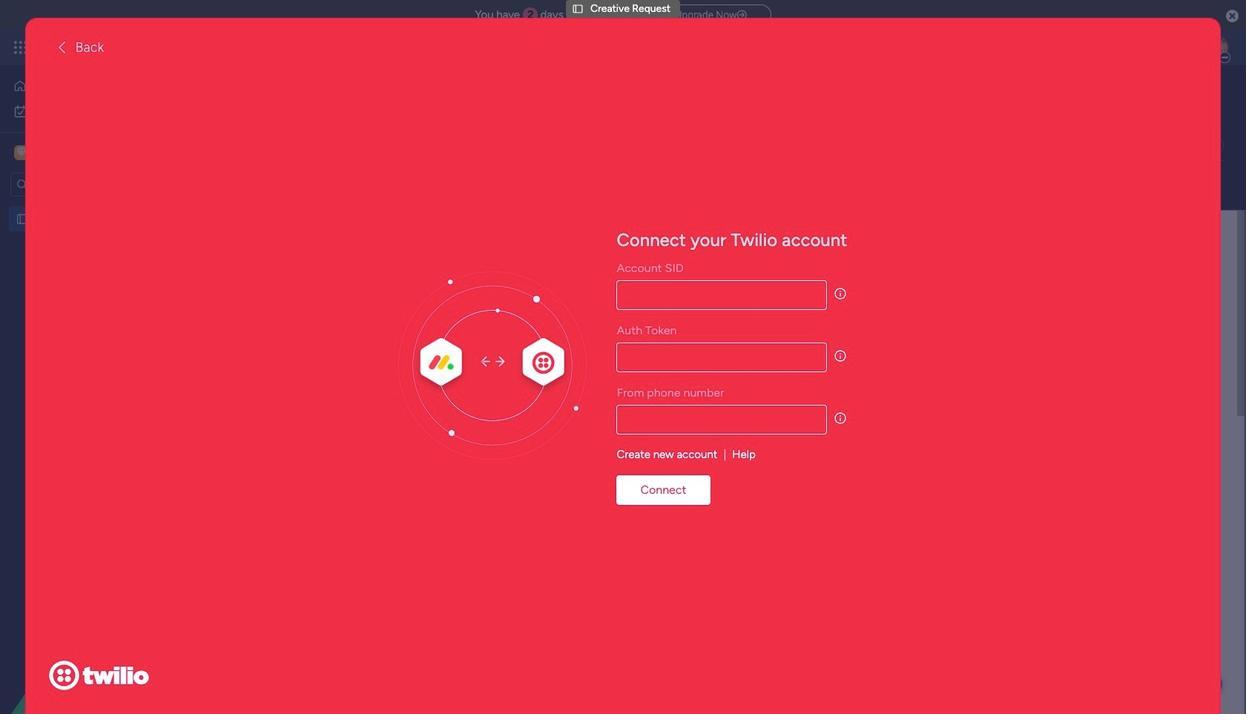 Task type: vqa. For each thing, say whether or not it's contained in the screenshot.
'EXPLORE' element
no



Task type: locate. For each thing, give the bounding box(es) containing it.
option
[[9, 74, 180, 98], [9, 99, 180, 123], [0, 205, 189, 208]]

option down back image
[[9, 74, 180, 98]]

lottie animation image
[[0, 565, 189, 715]]

connect image
[[399, 272, 587, 460]]

3 group from the top
[[520, 601, 914, 630]]

workspace image
[[14, 145, 29, 161], [16, 145, 27, 161]]

None text field
[[617, 281, 827, 310], [617, 343, 827, 373], [617, 281, 827, 310], [617, 343, 827, 373]]

0 vertical spatial option
[[9, 74, 180, 98]]

option up workspace selection element
[[9, 99, 180, 123]]

name text field
[[520, 365, 914, 394]]

2 vertical spatial option
[[0, 205, 189, 208]]

form form
[[197, 210, 1245, 715]]

option down search in workspace field
[[0, 205, 189, 208]]

None text field
[[617, 405, 827, 435], [520, 451, 914, 544], [617, 405, 827, 435], [520, 451, 914, 544]]

1 group from the top
[[520, 326, 914, 412]]

group
[[520, 326, 914, 412], [520, 412, 914, 562], [520, 601, 914, 630], [520, 708, 914, 715]]

select product image
[[13, 40, 28, 55]]

list box
[[0, 203, 189, 431]]

dapulse close image
[[1227, 9, 1239, 24]]

1 workspace image from the left
[[14, 145, 29, 161]]

public board image
[[16, 211, 30, 226]]



Task type: describe. For each thing, give the bounding box(es) containing it.
1 vertical spatial option
[[9, 99, 180, 123]]

back image
[[55, 40, 69, 55]]

workspace selection element
[[14, 144, 155, 162]]

dapulse rightstroke image
[[737, 10, 747, 21]]

2 workspace image from the left
[[16, 145, 27, 161]]

james peterson image
[[1205, 36, 1229, 59]]

2 group from the top
[[520, 412, 914, 562]]

lottie animation element
[[0, 565, 189, 715]]

Choose a date date field
[[520, 708, 914, 715]]

collapse board header image
[[1209, 139, 1221, 151]]

4 group from the top
[[520, 708, 914, 715]]

Search in workspace field
[[31, 176, 124, 193]]



